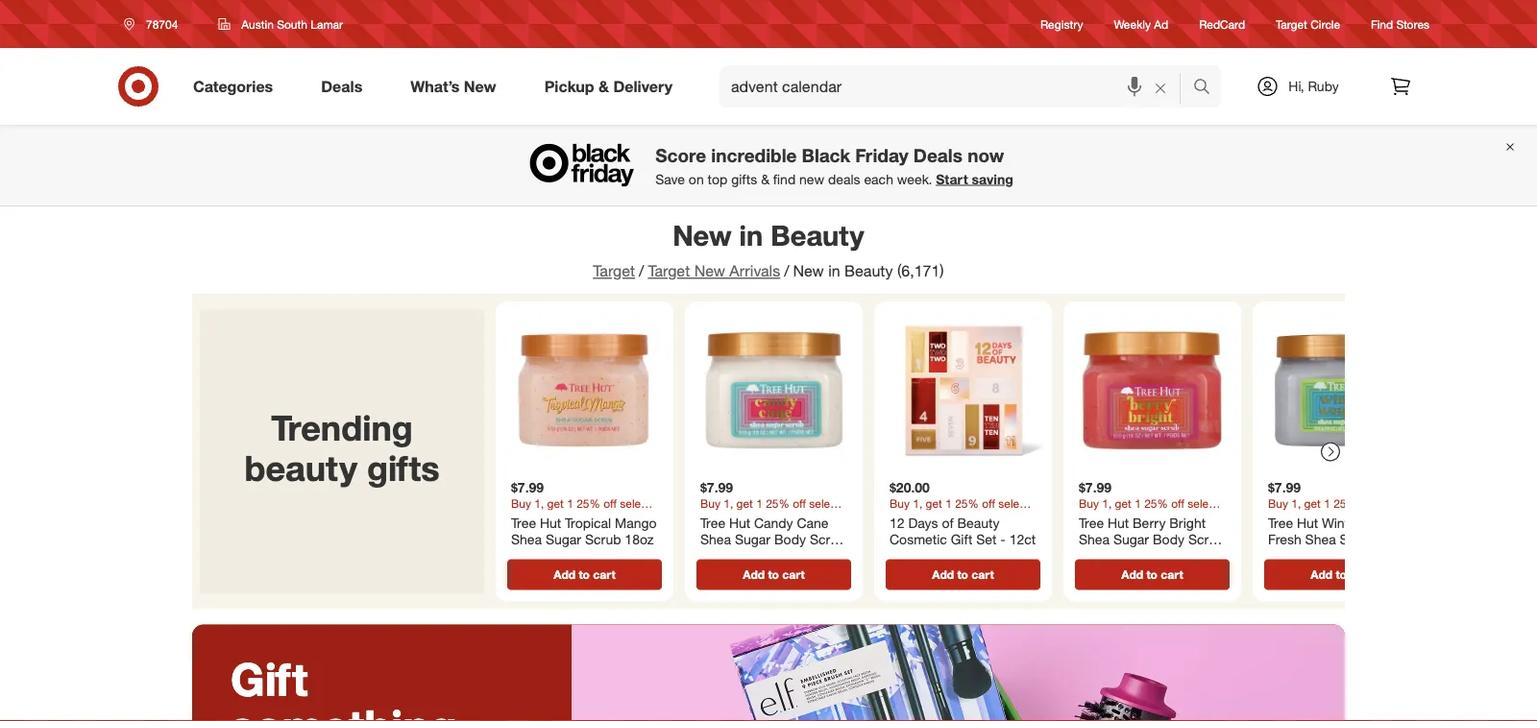 Task type: describe. For each thing, give the bounding box(es) containing it.
target circle
[[1277, 17, 1341, 31]]

categories
[[193, 77, 273, 96]]

tree hut candy cane shea sugar body scrub - 18oz image
[[693, 309, 856, 472]]

set
[[977, 531, 997, 548]]

add to cart for tropical
[[554, 568, 616, 582]]

to for winter
[[1337, 568, 1348, 582]]

on
[[689, 171, 704, 188]]

new right what's
[[464, 77, 497, 96]]

scrub inside tree hut tropical mango shea sugar scrub 18oz
[[585, 531, 621, 548]]

- inside 'tree hut candy cane shea sugar body scrub - 18oz'
[[701, 548, 706, 565]]

top
[[708, 171, 728, 188]]

add for of
[[933, 568, 955, 582]]

add to cart for winter
[[1311, 568, 1373, 582]]

south
[[277, 17, 308, 31]]

weekly ad link
[[1115, 16, 1169, 32]]

tropical
[[565, 515, 612, 531]]

add for berry
[[1122, 568, 1144, 582]]

new
[[800, 171, 825, 188]]

- inside 12 days of beauty cosmetic gift set - 12ct
[[1001, 531, 1006, 548]]

0 horizontal spatial target
[[593, 262, 635, 281]]

hut for winter
[[1298, 515, 1319, 531]]

hut for candy
[[730, 515, 751, 531]]

start
[[937, 171, 969, 188]]

gifts inside the score incredible black friday deals now save on top gifts & find new deals each week. start saving
[[732, 171, 758, 188]]

ad
[[1155, 17, 1169, 31]]

find
[[774, 171, 796, 188]]

hi,
[[1289, 78, 1305, 95]]

fresh
[[1269, 531, 1302, 548]]

$7.99 for tree hut candy cane shea sugar body scrub - 18oz
[[701, 480, 734, 496]]

find stores link
[[1372, 16, 1430, 32]]

tree for tree hut tropical mango shea sugar scrub 18oz
[[511, 515, 537, 531]]

body inside tree hut winter wonder fresh shea sugar body scrub - 18oz
[[1380, 531, 1412, 548]]

78704
[[146, 17, 178, 31]]

- inside tree hut winter wonder fresh shea sugar body scrub - 18oz
[[1309, 548, 1314, 565]]

ruby
[[1309, 78, 1340, 95]]

18oz inside tree hut tropical mango shea sugar scrub 18oz
[[625, 531, 654, 548]]

new in beauty target / target new arrivals / new in beauty (6,171)
[[593, 218, 945, 281]]

1 vertical spatial beauty
[[845, 262, 893, 281]]

shea inside tree hut winter wonder fresh shea sugar body scrub - 18oz
[[1306, 531, 1337, 548]]

austin south lamar
[[242, 17, 343, 31]]

tree hut winter wonder fresh shea sugar body scrub - 18oz image
[[1261, 309, 1424, 472]]

0 vertical spatial beauty
[[771, 218, 865, 252]]

what's new link
[[394, 65, 521, 108]]

target new arrivals link
[[648, 262, 781, 281]]

& inside "link"
[[599, 77, 609, 96]]

tree hut tropical mango shea sugar scrub 18oz image
[[504, 309, 666, 472]]

cart for beauty
[[972, 568, 995, 582]]

shea for tree hut tropical mango shea sugar scrub 18oz
[[511, 531, 542, 548]]

to for candy
[[768, 568, 780, 582]]

$7.99 for tree hut tropical mango shea sugar scrub 18oz
[[511, 480, 544, 496]]

score
[[656, 144, 707, 166]]

What can we help you find? suggestions appear below search field
[[720, 65, 1199, 108]]

sugar for tropical
[[546, 531, 582, 548]]

berry
[[1133, 515, 1166, 531]]

$7.99 for tree hut berry bright shea sugar body scrub - 18oz
[[1079, 480, 1112, 496]]

pickup & delivery
[[545, 77, 673, 96]]

each
[[865, 171, 894, 188]]

registry link
[[1041, 16, 1084, 32]]

target circle link
[[1277, 16, 1341, 32]]

body for berry
[[1153, 531, 1185, 548]]

score incredible black friday deals now save on top gifts & find new deals each week. start saving
[[656, 144, 1014, 188]]

add to cart button for berry
[[1076, 560, 1230, 591]]

18oz inside 'tree hut candy cane shea sugar body scrub - 18oz'
[[710, 548, 739, 565]]

pickup
[[545, 77, 595, 96]]

gift somethin
[[231, 652, 457, 722]]

to for berry
[[1147, 568, 1158, 582]]

$20.00
[[890, 480, 930, 496]]

$7.99 for tree hut winter wonder fresh shea sugar body scrub - 18oz
[[1269, 480, 1302, 496]]

redcard
[[1200, 17, 1246, 31]]

now
[[968, 144, 1005, 166]]

weekly
[[1115, 17, 1152, 31]]

trending
[[271, 407, 413, 449]]

cosmetic
[[890, 531, 948, 548]]

& inside the score incredible black friday deals now save on top gifts & find new deals each week. start saving
[[761, 171, 770, 188]]

2 / from the left
[[785, 262, 790, 281]]

austin south lamar button
[[206, 7, 356, 41]]

target link
[[593, 262, 635, 281]]

trending beauty gifts
[[245, 407, 440, 489]]

bright
[[1170, 515, 1206, 531]]

find stores
[[1372, 17, 1430, 31]]

deals link
[[305, 65, 387, 108]]

add to cart button for candy
[[697, 560, 852, 591]]

tree hut berry bright shea sugar body scrub - 18oz image
[[1072, 309, 1234, 472]]

categories link
[[177, 65, 297, 108]]

save
[[656, 171, 685, 188]]



Task type: vqa. For each thing, say whether or not it's contained in the screenshot.
Electronics Deals Link
no



Task type: locate. For each thing, give the bounding box(es) containing it.
0 vertical spatial gifts
[[732, 171, 758, 188]]

gifts inside trending beauty gifts
[[367, 447, 440, 489]]

add
[[554, 568, 576, 582], [743, 568, 765, 582], [933, 568, 955, 582], [1122, 568, 1144, 582], [1311, 568, 1333, 582]]

1 to from the left
[[579, 568, 590, 582]]

3 $7.99 from the left
[[1079, 480, 1112, 496]]

12
[[890, 515, 905, 531]]

gifts
[[732, 171, 758, 188], [367, 447, 440, 489]]

add to cart for berry
[[1122, 568, 1184, 582]]

austin
[[242, 17, 274, 31]]

5 to from the left
[[1337, 568, 1348, 582]]

what's
[[411, 77, 460, 96]]

in up arrivals
[[740, 218, 763, 252]]

cart down 'tree hut candy cane shea sugar body scrub - 18oz'
[[783, 568, 805, 582]]

mango
[[615, 515, 657, 531]]

2 add from the left
[[743, 568, 765, 582]]

cart for bright
[[1161, 568, 1184, 582]]

1 horizontal spatial in
[[829, 262, 841, 281]]

add down 'cosmetic'
[[933, 568, 955, 582]]

add down tree hut berry bright shea sugar body scrub - 18oz
[[1122, 568, 1144, 582]]

2 to from the left
[[768, 568, 780, 582]]

3 hut from the left
[[1108, 515, 1130, 531]]

add to cart button down set
[[886, 560, 1041, 591]]

cart down tree hut tropical mango shea sugar scrub 18oz
[[593, 568, 616, 582]]

2 add to cart from the left
[[743, 568, 805, 582]]

5 add to cart button from the left
[[1265, 560, 1420, 591]]

sugar
[[546, 531, 582, 548], [735, 531, 771, 548], [1114, 531, 1150, 548], [1341, 531, 1376, 548]]

1 vertical spatial in
[[829, 262, 841, 281]]

add down tree hut tropical mango shea sugar scrub 18oz
[[554, 568, 576, 582]]

3 to from the left
[[958, 568, 969, 582]]

to down tree hut winter wonder fresh shea sugar body scrub - 18oz
[[1337, 568, 1348, 582]]

tree for tree hut berry bright shea sugar body scrub - 18oz
[[1079, 515, 1105, 531]]

2 horizontal spatial target
[[1277, 17, 1308, 31]]

friday
[[856, 144, 909, 166]]

shea
[[511, 531, 542, 548], [701, 531, 732, 548], [1079, 531, 1110, 548], [1306, 531, 1337, 548]]

cart for wonder
[[1351, 568, 1373, 582]]

add for winter
[[1311, 568, 1333, 582]]

1 shea from the left
[[511, 531, 542, 548]]

1 horizontal spatial body
[[1153, 531, 1185, 548]]

sugar left mango
[[546, 531, 582, 548]]

to down tree hut berry bright shea sugar body scrub - 18oz
[[1147, 568, 1158, 582]]

&
[[599, 77, 609, 96], [761, 171, 770, 188]]

beauty
[[245, 447, 357, 489]]

winter
[[1323, 515, 1361, 531]]

3 shea from the left
[[1079, 531, 1110, 548]]

deals down lamar
[[321, 77, 363, 96]]

tree left berry
[[1079, 515, 1105, 531]]

to down 'tree hut candy cane shea sugar body scrub - 18oz'
[[768, 568, 780, 582]]

sugar inside tree hut berry bright shea sugar body scrub - 18oz
[[1114, 531, 1150, 548]]

5 add to cart from the left
[[1311, 568, 1373, 582]]

& right pickup
[[599, 77, 609, 96]]

add to cart button for tropical
[[508, 560, 662, 591]]

add for candy
[[743, 568, 765, 582]]

tree left tropical
[[511, 515, 537, 531]]

add to cart button down berry
[[1076, 560, 1230, 591]]

add to cart button down winter
[[1265, 560, 1420, 591]]

5 add from the left
[[1311, 568, 1333, 582]]

add to cart button
[[508, 560, 662, 591], [697, 560, 852, 591], [886, 560, 1041, 591], [1076, 560, 1230, 591], [1265, 560, 1420, 591]]

sugar for berry
[[1114, 531, 1150, 548]]

1 horizontal spatial gift
[[951, 531, 973, 548]]

new left arrivals
[[695, 262, 726, 281]]

delivery
[[614, 77, 673, 96]]

2 sugar from the left
[[735, 531, 771, 548]]

1 vertical spatial &
[[761, 171, 770, 188]]

new up the target new arrivals link
[[673, 218, 732, 252]]

4 shea from the left
[[1306, 531, 1337, 548]]

4 $7.99 from the left
[[1269, 480, 1302, 496]]

12 days of beauty cosmetic gift set - 12ct
[[890, 515, 1036, 548]]

add to cart down 'tree hut candy cane shea sugar body scrub - 18oz'
[[743, 568, 805, 582]]

sugar left bright on the right
[[1114, 531, 1150, 548]]

search
[[1185, 79, 1231, 98]]

(6,171)
[[898, 262, 945, 281]]

days
[[909, 515, 939, 531]]

week.
[[898, 171, 933, 188]]

1 add to cart from the left
[[554, 568, 616, 582]]

hut left berry
[[1108, 515, 1130, 531]]

hut left winter
[[1298, 515, 1319, 531]]

2 horizontal spatial body
[[1380, 531, 1412, 548]]

2 $7.99 from the left
[[701, 480, 734, 496]]

2 body from the left
[[1153, 531, 1185, 548]]

/ right arrivals
[[785, 262, 790, 281]]

candy
[[755, 515, 794, 531]]

hut for berry
[[1108, 515, 1130, 531]]

saving
[[972, 171, 1014, 188]]

18oz inside tree hut berry bright shea sugar body scrub - 18oz
[[1088, 548, 1117, 565]]

registry
[[1041, 17, 1084, 31]]

lamar
[[311, 17, 343, 31]]

1 add from the left
[[554, 568, 576, 582]]

0 horizontal spatial &
[[599, 77, 609, 96]]

cart down tree hut winter wonder fresh shea sugar body scrub - 18oz
[[1351, 568, 1373, 582]]

4 tree from the left
[[1269, 515, 1294, 531]]

hut for tropical
[[540, 515, 561, 531]]

redcard link
[[1200, 16, 1246, 32]]

deals inside the score incredible black friday deals now save on top gifts & find new deals each week. start saving
[[914, 144, 963, 166]]

circle
[[1311, 17, 1341, 31]]

4 to from the left
[[1147, 568, 1158, 582]]

tree hut tropical mango shea sugar scrub 18oz
[[511, 515, 657, 548]]

beauty inside 12 days of beauty cosmetic gift set - 12ct
[[958, 515, 1000, 531]]

tree for tree hut candy cane shea sugar body scrub - 18oz
[[701, 515, 726, 531]]

to for of
[[958, 568, 969, 582]]

0 horizontal spatial deals
[[321, 77, 363, 96]]

4 sugar from the left
[[1341, 531, 1376, 548]]

hut left tropical
[[540, 515, 561, 531]]

5 cart from the left
[[1351, 568, 1373, 582]]

-
[[1001, 531, 1006, 548], [701, 548, 706, 565], [1079, 548, 1085, 565], [1309, 548, 1314, 565]]

add to cart down tree hut winter wonder fresh shea sugar body scrub - 18oz
[[1311, 568, 1373, 582]]

tree hut winter wonder fresh shea sugar body scrub - 18oz
[[1269, 515, 1412, 565]]

sugar inside tree hut winter wonder fresh shea sugar body scrub - 18oz
[[1341, 531, 1376, 548]]

3 body from the left
[[1380, 531, 1412, 548]]

find
[[1372, 17, 1394, 31]]

incredible
[[712, 144, 797, 166]]

3 tree from the left
[[1079, 515, 1105, 531]]

add to cart down tree hut berry bright shea sugar body scrub - 18oz
[[1122, 568, 1184, 582]]

what's new
[[411, 77, 497, 96]]

stores
[[1397, 17, 1430, 31]]

scrub inside tree hut berry bright shea sugar body scrub - 18oz
[[1189, 531, 1225, 548]]

tree hut berry bright shea sugar body scrub - 18oz
[[1079, 515, 1225, 565]]

to
[[579, 568, 590, 582], [768, 568, 780, 582], [958, 568, 969, 582], [1147, 568, 1158, 582], [1337, 568, 1348, 582]]

sugar right fresh
[[1341, 531, 1376, 548]]

hut inside tree hut tropical mango shea sugar scrub 18oz
[[540, 515, 561, 531]]

add down tree hut winter wonder fresh shea sugar body scrub - 18oz
[[1311, 568, 1333, 582]]

gift inside 12 days of beauty cosmetic gift set - 12ct
[[951, 531, 973, 548]]

add to cart button for winter
[[1265, 560, 1420, 591]]

2 hut from the left
[[730, 515, 751, 531]]

3 sugar from the left
[[1114, 531, 1150, 548]]

in right arrivals
[[829, 262, 841, 281]]

to down tree hut tropical mango shea sugar scrub 18oz
[[579, 568, 590, 582]]

body inside tree hut berry bright shea sugar body scrub - 18oz
[[1153, 531, 1185, 548]]

1 horizontal spatial gifts
[[732, 171, 758, 188]]

tree hut candy cane shea sugar body scrub - 18oz
[[701, 515, 846, 565]]

to down 12 days of beauty cosmetic gift set - 12ct
[[958, 568, 969, 582]]

add to cart down tree hut tropical mango shea sugar scrub 18oz
[[554, 568, 616, 582]]

deals
[[829, 171, 861, 188]]

shea for tree hut candy cane shea sugar body scrub - 18oz
[[701, 531, 732, 548]]

hut inside tree hut winter wonder fresh shea sugar body scrub - 18oz
[[1298, 515, 1319, 531]]

wonder
[[1365, 515, 1412, 531]]

beauty down new
[[771, 218, 865, 252]]

12ct
[[1010, 531, 1036, 548]]

$7.99 up 'tree hut candy cane shea sugar body scrub - 18oz'
[[701, 480, 734, 496]]

shea inside tree hut tropical mango shea sugar scrub 18oz
[[511, 531, 542, 548]]

body for candy
[[775, 531, 806, 548]]

1 $7.99 from the left
[[511, 480, 544, 496]]

18oz
[[625, 531, 654, 548], [710, 548, 739, 565], [1088, 548, 1117, 565], [1318, 548, 1347, 565]]

target
[[1277, 17, 1308, 31], [593, 262, 635, 281], [648, 262, 690, 281]]

1 tree from the left
[[511, 515, 537, 531]]

weekly ad
[[1115, 17, 1169, 31]]

tree inside tree hut winter wonder fresh shea sugar body scrub - 18oz
[[1269, 515, 1294, 531]]

hut inside 'tree hut candy cane shea sugar body scrub - 18oz'
[[730, 515, 751, 531]]

1 / from the left
[[639, 262, 644, 281]]

1 hut from the left
[[540, 515, 561, 531]]

scrub inside tree hut winter wonder fresh shea sugar body scrub - 18oz
[[1269, 548, 1305, 565]]

0 horizontal spatial in
[[740, 218, 763, 252]]

2 vertical spatial beauty
[[958, 515, 1000, 531]]

cart
[[593, 568, 616, 582], [783, 568, 805, 582], [972, 568, 995, 582], [1161, 568, 1184, 582], [1351, 568, 1373, 582]]

4 add to cart from the left
[[1122, 568, 1184, 582]]

2 add to cart button from the left
[[697, 560, 852, 591]]

shea left tropical
[[511, 531, 542, 548]]

tree inside tree hut berry bright shea sugar body scrub - 18oz
[[1079, 515, 1105, 531]]

12 days of beauty cosmetic gift set - 12ct image
[[882, 309, 1045, 472]]

black
[[802, 144, 851, 166]]

3 add to cart button from the left
[[886, 560, 1041, 591]]

add for tropical
[[554, 568, 576, 582]]

1 body from the left
[[775, 531, 806, 548]]

1 sugar from the left
[[546, 531, 582, 548]]

0 horizontal spatial gifts
[[367, 447, 440, 489]]

3 add from the left
[[933, 568, 955, 582]]

1 vertical spatial gifts
[[367, 447, 440, 489]]

tree left candy
[[701, 515, 726, 531]]

& left find
[[761, 171, 770, 188]]

0 vertical spatial gift
[[951, 531, 973, 548]]

tree for tree hut winter wonder fresh shea sugar body scrub - 18oz
[[1269, 515, 1294, 531]]

add to cart button down tree hut tropical mango shea sugar scrub 18oz
[[508, 560, 662, 591]]

deals
[[321, 77, 363, 96], [914, 144, 963, 166]]

beauty
[[771, 218, 865, 252], [845, 262, 893, 281], [958, 515, 1000, 531]]

78704 button
[[112, 7, 198, 41]]

1 horizontal spatial &
[[761, 171, 770, 188]]

pickup & delivery link
[[528, 65, 697, 108]]

shea for tree hut berry bright shea sugar body scrub - 18oz
[[1079, 531, 1110, 548]]

arrivals
[[730, 262, 781, 281]]

1 horizontal spatial target
[[648, 262, 690, 281]]

shea inside 'tree hut candy cane shea sugar body scrub - 18oz'
[[701, 531, 732, 548]]

cart down tree hut berry bright shea sugar body scrub - 18oz
[[1161, 568, 1184, 582]]

scrub inside 'tree hut candy cane shea sugar body scrub - 18oz'
[[810, 531, 846, 548]]

2 cart from the left
[[783, 568, 805, 582]]

beauty right of
[[958, 515, 1000, 531]]

cart for cane
[[783, 568, 805, 582]]

add to cart down set
[[933, 568, 995, 582]]

2 shea from the left
[[701, 531, 732, 548]]

new right arrivals
[[793, 262, 825, 281]]

shea inside tree hut berry bright shea sugar body scrub - 18oz
[[1079, 531, 1110, 548]]

cart for mango
[[593, 568, 616, 582]]

1 horizontal spatial deals
[[914, 144, 963, 166]]

sugar inside 'tree hut candy cane shea sugar body scrub - 18oz'
[[735, 531, 771, 548]]

$7.99 up tree hut tropical mango shea sugar scrub 18oz
[[511, 480, 544, 496]]

cart down set
[[972, 568, 995, 582]]

new
[[464, 77, 497, 96], [673, 218, 732, 252], [695, 262, 726, 281], [793, 262, 825, 281]]

in
[[740, 218, 763, 252], [829, 262, 841, 281]]

4 hut from the left
[[1298, 515, 1319, 531]]

$7.99 up tree hut berry bright shea sugar body scrub - 18oz
[[1079, 480, 1112, 496]]

add to cart button for of
[[886, 560, 1041, 591]]

tree
[[511, 515, 537, 531], [701, 515, 726, 531], [1079, 515, 1105, 531], [1269, 515, 1294, 531]]

deals up the start
[[914, 144, 963, 166]]

3 cart from the left
[[972, 568, 995, 582]]

add to cart button down candy
[[697, 560, 852, 591]]

shea right fresh
[[1306, 531, 1337, 548]]

tree inside tree hut tropical mango shea sugar scrub 18oz
[[511, 515, 537, 531]]

tree left winter
[[1269, 515, 1294, 531]]

add to cart for of
[[933, 568, 995, 582]]

body
[[775, 531, 806, 548], [1153, 531, 1185, 548], [1380, 531, 1412, 548]]

scrub
[[585, 531, 621, 548], [810, 531, 846, 548], [1189, 531, 1225, 548], [1269, 548, 1305, 565]]

1 vertical spatial deals
[[914, 144, 963, 166]]

0 horizontal spatial /
[[639, 262, 644, 281]]

hut left candy
[[730, 515, 751, 531]]

shea left candy
[[701, 531, 732, 548]]

3 add to cart from the left
[[933, 568, 995, 582]]

gift inside 'gift somethin'
[[231, 652, 308, 707]]

sugar left cane
[[735, 531, 771, 548]]

shea left berry
[[1079, 531, 1110, 548]]

search button
[[1185, 65, 1231, 112]]

tree inside 'tree hut candy cane shea sugar body scrub - 18oz'
[[701, 515, 726, 531]]

beauty left (6,171)
[[845, 262, 893, 281]]

to for tropical
[[579, 568, 590, 582]]

$7.99
[[511, 480, 544, 496], [701, 480, 734, 496], [1079, 480, 1112, 496], [1269, 480, 1302, 496]]

add to cart
[[554, 568, 616, 582], [743, 568, 805, 582], [933, 568, 995, 582], [1122, 568, 1184, 582], [1311, 568, 1373, 582]]

sugar inside tree hut tropical mango shea sugar scrub 18oz
[[546, 531, 582, 548]]

1 add to cart button from the left
[[508, 560, 662, 591]]

sugar for candy
[[735, 531, 771, 548]]

0 vertical spatial in
[[740, 218, 763, 252]]

/ right target link
[[639, 262, 644, 281]]

0 horizontal spatial gift
[[231, 652, 308, 707]]

- inside tree hut berry bright shea sugar body scrub - 18oz
[[1079, 548, 1085, 565]]

0 vertical spatial &
[[599, 77, 609, 96]]

cane
[[797, 515, 829, 531]]

0 vertical spatial deals
[[321, 77, 363, 96]]

add down 'tree hut candy cane shea sugar body scrub - 18oz'
[[743, 568, 765, 582]]

carousel region
[[192, 294, 1431, 625]]

hut inside tree hut berry bright shea sugar body scrub - 18oz
[[1108, 515, 1130, 531]]

of
[[942, 515, 954, 531]]

add to cart for candy
[[743, 568, 805, 582]]

4 cart from the left
[[1161, 568, 1184, 582]]

body inside 'tree hut candy cane shea sugar body scrub - 18oz'
[[775, 531, 806, 548]]

hi, ruby
[[1289, 78, 1340, 95]]

4 add to cart button from the left
[[1076, 560, 1230, 591]]

1 vertical spatial gift
[[231, 652, 308, 707]]

0 horizontal spatial body
[[775, 531, 806, 548]]

/
[[639, 262, 644, 281], [785, 262, 790, 281]]

4 add from the left
[[1122, 568, 1144, 582]]

$7.99 up fresh
[[1269, 480, 1302, 496]]

gift
[[951, 531, 973, 548], [231, 652, 308, 707]]

2 tree from the left
[[701, 515, 726, 531]]

18oz inside tree hut winter wonder fresh shea sugar body scrub - 18oz
[[1318, 548, 1347, 565]]

1 cart from the left
[[593, 568, 616, 582]]

1 horizontal spatial /
[[785, 262, 790, 281]]



